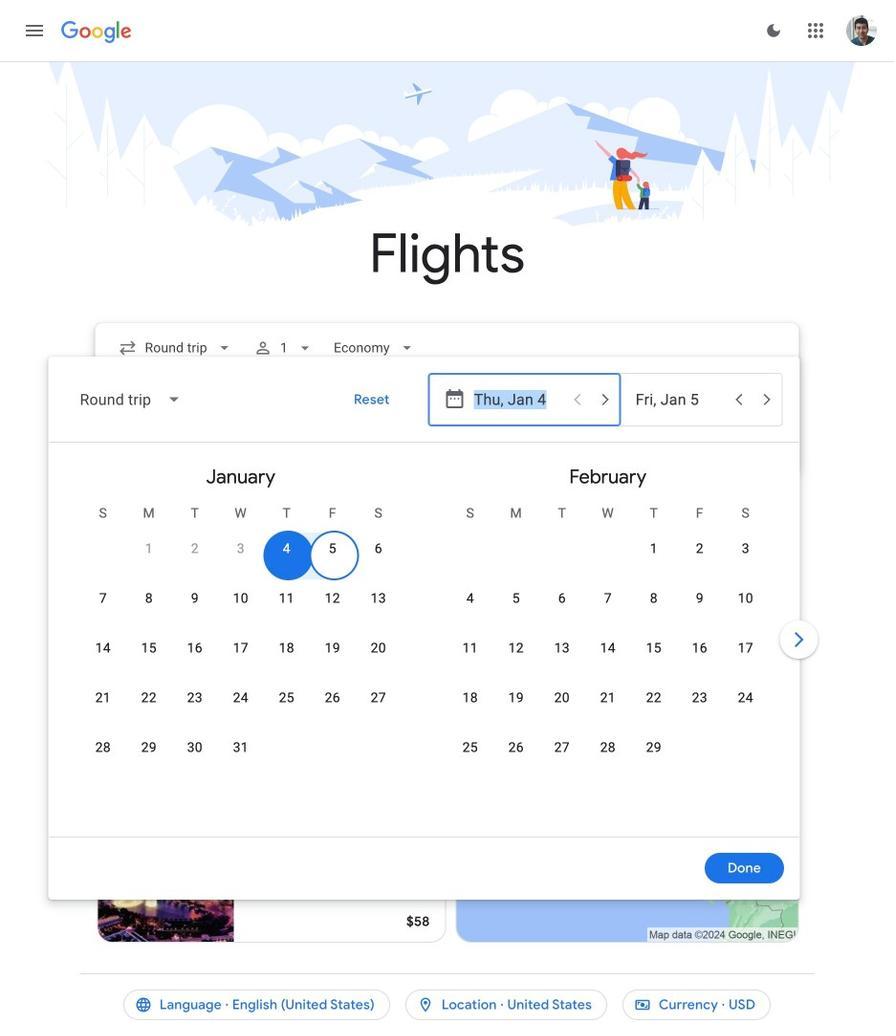 Task type: vqa. For each thing, say whether or not it's contained in the screenshot.
Google image
no



Task type: locate. For each thing, give the bounding box(es) containing it.
tue, jan 16 element
[[187, 639, 203, 658]]

mon, jan 15 element
[[141, 639, 157, 658]]

sun, jan 21 element
[[95, 689, 111, 708]]

thu, jan 18 element
[[279, 639, 295, 658]]

thu, feb 8 element
[[650, 590, 658, 609]]

mon, feb 19 element
[[509, 689, 524, 708]]

fri, feb 23 element
[[692, 689, 708, 708]]

sun, feb 11 element
[[463, 639, 478, 658]]

1 row group from the left
[[57, 451, 425, 830]]

sat, jan 20 element
[[371, 639, 386, 658]]

row up wed, jan 24 element
[[80, 631, 402, 685]]

mon, jan 29 element
[[141, 739, 157, 758]]

Return text field
[[636, 374, 724, 426], [653, 374, 768, 426]]

row down tue, jan 23 element
[[80, 730, 264, 785]]

sat, feb 10 element
[[738, 590, 754, 609]]

mon, jan 1 element
[[145, 540, 153, 559]]

row up wed, jan 17 element
[[80, 581, 402, 636]]

tue, jan 9 element
[[191, 590, 199, 609]]

sun, feb 4 element
[[467, 590, 474, 609]]

fri, jan 26 element
[[325, 689, 340, 708]]

wed, feb 14 element
[[601, 639, 616, 658]]

sat, feb 3 element
[[742, 540, 750, 559]]

fri, feb 2 element
[[696, 540, 704, 559]]

mon, jan 8 element
[[145, 590, 153, 609]]

wed, jan 3 element
[[237, 540, 245, 559]]

Departure text field
[[474, 374, 562, 426], [508, 374, 623, 426]]

mon, jan 22 element
[[141, 689, 157, 708]]

thu, feb 15 element
[[646, 639, 662, 658]]

None field
[[111, 331, 242, 366], [326, 331, 424, 366], [65, 377, 197, 423], [111, 331, 242, 366], [326, 331, 424, 366], [65, 377, 197, 423]]

grid
[[57, 451, 792, 849]]

sat, feb 17 element
[[738, 639, 754, 658]]

thu, jan 25 element
[[279, 689, 295, 708]]

row down tue, feb 20 'element'
[[448, 730, 677, 785]]

sat, feb 24 element
[[738, 689, 754, 708]]

wed, jan 31 element
[[233, 739, 249, 758]]

wed, jan 10 element
[[233, 590, 249, 609]]

2 row group from the left
[[425, 451, 792, 830]]

wed, feb 7 element
[[604, 590, 612, 609]]

fri, feb 16 element
[[692, 639, 708, 658]]

wed, feb 21 element
[[601, 689, 616, 708]]

fri, jan 5, return date. element
[[329, 540, 337, 559]]

sat, jan 27 element
[[371, 689, 386, 708]]

tue, feb 6 element
[[558, 590, 566, 609]]

Flight search field
[[49, 324, 823, 901]]

fri, feb 9 element
[[696, 590, 704, 609]]

row
[[126, 524, 402, 586], [631, 524, 769, 586], [80, 581, 402, 636], [448, 581, 769, 636], [80, 631, 402, 685], [448, 631, 769, 685], [80, 680, 402, 735], [448, 680, 769, 735], [80, 730, 264, 785], [448, 730, 677, 785]]

row group
[[57, 451, 425, 830], [425, 451, 792, 830]]

frontier and spirit image
[[249, 600, 264, 615]]



Task type: describe. For each thing, give the bounding box(es) containing it.
fri, jan 12 element
[[325, 590, 340, 609]]

sun, feb 18 element
[[463, 689, 478, 708]]

mon, feb 12 element
[[509, 639, 524, 658]]

tue, feb 27 element
[[555, 739, 570, 758]]

tue, jan 23 element
[[187, 689, 203, 708]]

mon, feb 5 element
[[513, 590, 520, 609]]

fri, jan 19 element
[[325, 639, 340, 658]]

sun, jan 7 element
[[99, 590, 107, 609]]

sun, feb 25 element
[[463, 739, 478, 758]]

wed, feb 28 element
[[601, 739, 616, 758]]

jetblue image
[[249, 736, 264, 751]]

58 US dollars text field
[[407, 914, 430, 931]]

sun, jan 14 element
[[95, 639, 111, 658]]

suggested trips from san francisco region
[[95, 496, 799, 951]]

row up the wed, feb 21 element
[[448, 631, 769, 685]]

thu, jan 4, departure date. element
[[283, 540, 291, 559]]

wed, jan 24 element
[[233, 689, 249, 708]]

thu, jan 11 element
[[279, 590, 295, 609]]

wed, jan 17 element
[[233, 639, 249, 658]]

2 departure text field from the left
[[508, 374, 623, 426]]

next image
[[777, 617, 823, 663]]

row up fri, feb 9 element
[[631, 524, 769, 586]]

tue, jan 30 element
[[187, 739, 203, 758]]

row up wed, feb 28 element in the right of the page
[[448, 680, 769, 735]]

grid inside "flight" search field
[[57, 451, 792, 849]]

sat, jan 6 element
[[375, 540, 382, 559]]

row up wed, jan 10 element
[[126, 524, 402, 586]]

row up jetblue icon
[[80, 680, 402, 735]]

sun, jan 28 element
[[95, 739, 111, 758]]

thu, feb 1 element
[[650, 540, 658, 559]]

mon, feb 26 element
[[509, 739, 524, 758]]

main menu image
[[23, 19, 46, 42]]

1 departure text field from the left
[[474, 374, 562, 426]]

sat, jan 13 element
[[371, 590, 386, 609]]

tue, jan 2 element
[[191, 540, 199, 559]]

thu, feb 29 element
[[646, 739, 662, 758]]

tue, feb 13 element
[[555, 639, 570, 658]]

change appearance image
[[751, 8, 797, 54]]

1 return text field from the left
[[636, 374, 724, 426]]

thu, feb 22 element
[[646, 689, 662, 708]]

tue, feb 20 element
[[555, 689, 570, 708]]

2 return text field from the left
[[653, 374, 768, 426]]

row up wed, feb 14 element
[[448, 581, 769, 636]]



